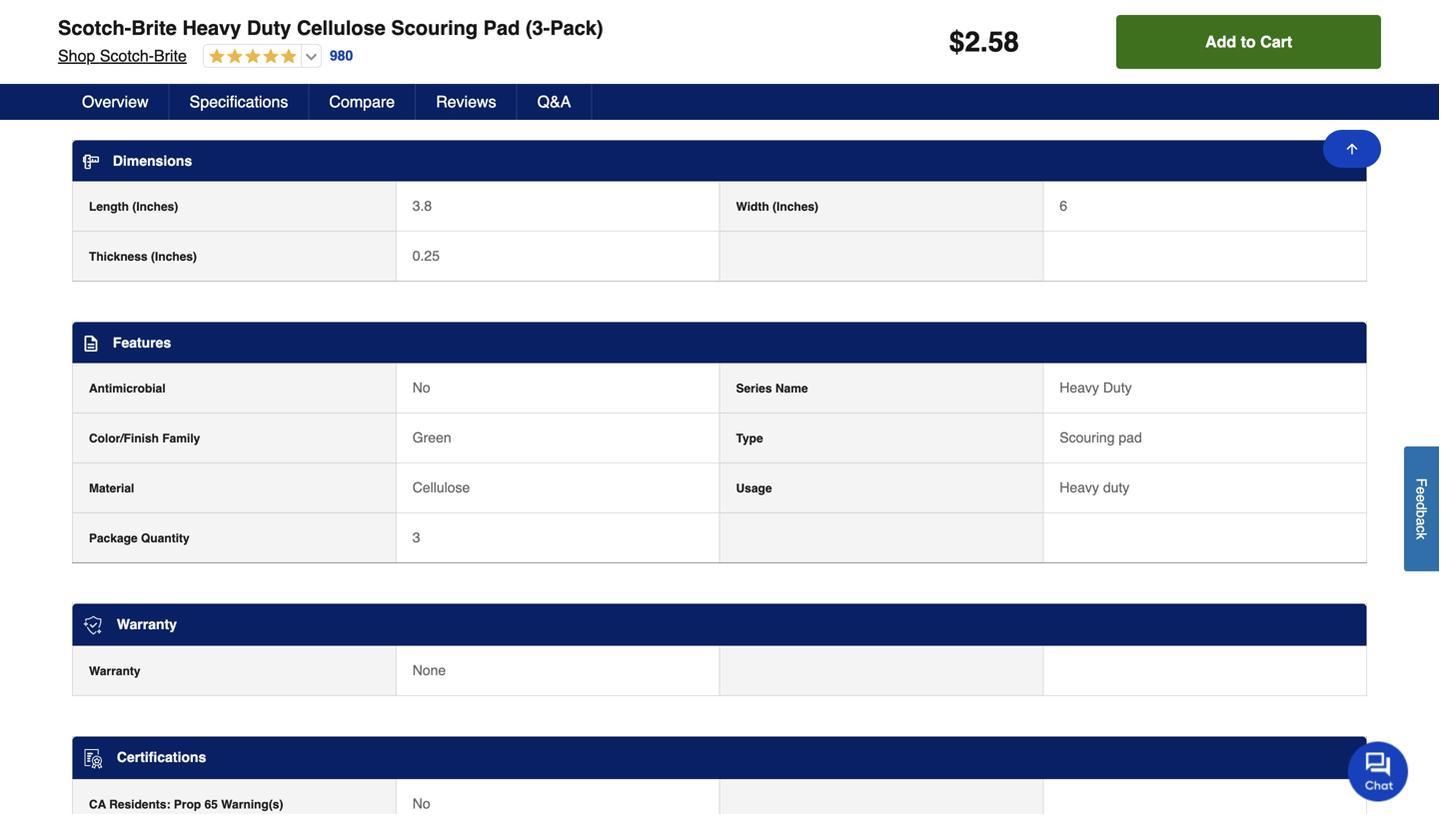 Task type: vqa. For each thing, say whether or not it's contained in the screenshot.
the bottom Duty
yes



Task type: describe. For each thing, give the bounding box(es) containing it.
a
[[1414, 518, 1430, 526]]

q&a
[[537, 92, 571, 111]]

f e e d b a c k button
[[1404, 446, 1439, 571]]

heavy for no
[[1060, 380, 1099, 396]]

0 vertical spatial brite
[[131, 16, 177, 39]]

3.8
[[412, 198, 432, 214]]

4.9 stars image
[[204, 48, 297, 66]]

type
[[736, 432, 763, 446]]

ca
[[89, 798, 106, 812]]

warning(s)
[[221, 798, 283, 812]]

notes image
[[83, 336, 99, 352]]

duty
[[1103, 479, 1130, 495]]

color/finish family
[[89, 432, 200, 446]]

thickness
[[89, 250, 148, 264]]

add to cart button
[[1116, 15, 1381, 69]]

features
[[113, 335, 171, 351]]

shop
[[58, 46, 95, 65]]

1 horizontal spatial scouring
[[1060, 430, 1115, 446]]

no for antimicrobial
[[412, 380, 430, 396]]

no for ca residents: prop 65 warning(s)
[[412, 796, 430, 812]]

certifications
[[117, 750, 206, 766]]

specifications down '4.9 stars' image
[[190, 92, 288, 111]]

0 vertical spatial cellulose
[[297, 16, 386, 39]]

shop scotch-brite
[[58, 46, 187, 65]]

length (inches)
[[89, 200, 178, 214]]

f
[[1414, 478, 1430, 487]]

b
[[1414, 510, 1430, 518]]

0.25
[[412, 248, 440, 264]]

thickness (inches)
[[89, 250, 197, 264]]

c
[[1414, 526, 1430, 533]]

series
[[736, 382, 772, 396]]

65
[[204, 798, 218, 812]]

0 vertical spatial heavy
[[182, 16, 241, 39]]

f e e d b a c k
[[1414, 478, 1430, 540]]

pad
[[1119, 430, 1142, 446]]

q&a button
[[517, 84, 592, 120]]

1 vertical spatial brite
[[154, 46, 187, 65]]

family
[[162, 432, 200, 446]]

reviews
[[436, 92, 496, 111]]

(inches) for 0.25
[[151, 250, 197, 264]]

to
[[1241, 32, 1256, 51]]

overview
[[82, 92, 149, 111]]

chat invite button image
[[1348, 741, 1409, 802]]

0 vertical spatial scouring
[[391, 16, 478, 39]]

compare
[[329, 92, 395, 111]]

$ 2 . 58
[[949, 26, 1019, 58]]

pack)
[[550, 16, 603, 39]]

width (inches)
[[736, 200, 819, 214]]

package quantity
[[89, 531, 190, 545]]

2
[[965, 26, 980, 58]]

0 vertical spatial duty
[[247, 16, 291, 39]]



Task type: locate. For each thing, give the bounding box(es) containing it.
6
[[1060, 198, 1067, 214]]

(inches) right thickness in the left top of the page
[[151, 250, 197, 264]]

scouring
[[391, 16, 478, 39], [1060, 430, 1115, 446]]

scotch-
[[58, 16, 131, 39], [100, 46, 154, 65]]

ca residents: prop 65 warning(s)
[[89, 798, 283, 812]]

58
[[988, 26, 1019, 58]]

(inches) down dimensions
[[132, 200, 178, 214]]

brite up 'overview' button
[[154, 46, 187, 65]]

k
[[1414, 533, 1430, 540]]

none
[[412, 663, 446, 679]]

reviews button
[[416, 84, 517, 120]]

heavy up scouring pad
[[1060, 380, 1099, 396]]

dimensions
[[113, 153, 192, 169]]

warranty up certifications
[[89, 665, 140, 679]]

material
[[89, 481, 134, 495]]

1 vertical spatial no
[[412, 796, 430, 812]]

overview button
[[62, 84, 170, 120]]

1 vertical spatial duty
[[1103, 380, 1132, 396]]

duty up pad
[[1103, 380, 1132, 396]]

e up d
[[1414, 487, 1430, 495]]

cellulose down green
[[412, 479, 470, 495]]

0 vertical spatial warranty
[[117, 616, 177, 632]]

$
[[949, 26, 965, 58]]

(3-
[[526, 16, 550, 39]]

brite up "shop scotch-brite"
[[131, 16, 177, 39]]

prop
[[174, 798, 201, 812]]

length
[[89, 200, 129, 214]]

0 horizontal spatial cellulose
[[297, 16, 386, 39]]

arrow up image
[[1344, 141, 1360, 157]]

0 horizontal spatial duty
[[247, 16, 291, 39]]

3
[[412, 529, 420, 545]]

1 e from the top
[[1414, 487, 1430, 495]]

quantity
[[141, 531, 190, 545]]

d
[[1414, 502, 1430, 510]]

warranty
[[117, 616, 177, 632], [89, 665, 140, 679]]

2 vertical spatial heavy
[[1060, 479, 1099, 495]]

name
[[775, 382, 808, 396]]

heavy duty
[[1060, 380, 1132, 396]]

(inches) for 3.8
[[132, 200, 178, 214]]

specifications
[[74, 74, 237, 101], [190, 92, 288, 111]]

1 vertical spatial cellulose
[[412, 479, 470, 495]]

1 vertical spatial warranty
[[89, 665, 140, 679]]

heavy left 'duty'
[[1060, 479, 1099, 495]]

0 horizontal spatial scouring
[[391, 16, 478, 39]]

.
[[980, 26, 988, 58]]

0 vertical spatial scotch-
[[58, 16, 131, 39]]

residents:
[[109, 798, 170, 812]]

1 vertical spatial scouring
[[1060, 430, 1115, 446]]

scouring left pad
[[1060, 430, 1115, 446]]

usage
[[736, 481, 772, 495]]

1 vertical spatial heavy
[[1060, 380, 1099, 396]]

1 horizontal spatial duty
[[1103, 380, 1132, 396]]

series name
[[736, 382, 808, 396]]

(inches) right width in the right top of the page
[[773, 200, 819, 214]]

green
[[412, 430, 451, 446]]

package
[[89, 531, 138, 545]]

warranty down package quantity
[[117, 616, 177, 632]]

duty
[[247, 16, 291, 39], [1103, 380, 1132, 396]]

2 e from the top
[[1414, 495, 1430, 502]]

scouring pad
[[1060, 430, 1142, 446]]

cellulose
[[297, 16, 386, 39], [412, 479, 470, 495]]

color/finish
[[89, 432, 159, 446]]

pad
[[483, 16, 520, 39]]

dimensions image
[[83, 154, 99, 170]]

scotch- up overview
[[100, 46, 154, 65]]

scotch- up shop
[[58, 16, 131, 39]]

e up b
[[1414, 495, 1430, 502]]

e
[[1414, 487, 1430, 495], [1414, 495, 1430, 502]]

brite
[[131, 16, 177, 39], [154, 46, 187, 65]]

add
[[1205, 32, 1236, 51]]

(inches)
[[132, 200, 178, 214], [773, 200, 819, 214], [151, 250, 197, 264]]

antimicrobial
[[89, 382, 166, 396]]

width
[[736, 200, 769, 214]]

specifications down "shop scotch-brite"
[[74, 74, 237, 101]]

no
[[412, 380, 430, 396], [412, 796, 430, 812]]

chevron up image
[[1345, 78, 1365, 98]]

1 no from the top
[[412, 380, 430, 396]]

heavy up '4.9 stars' image
[[182, 16, 241, 39]]

1 vertical spatial scotch-
[[100, 46, 154, 65]]

duty up '4.9 stars' image
[[247, 16, 291, 39]]

2 no from the top
[[412, 796, 430, 812]]

compare button
[[309, 84, 416, 120]]

heavy duty
[[1060, 479, 1130, 495]]

specifications button
[[52, 57, 1387, 120], [170, 84, 309, 120]]

cellulose up "980"
[[297, 16, 386, 39]]

1 horizontal spatial cellulose
[[412, 479, 470, 495]]

scouring left 'pad'
[[391, 16, 478, 39]]

heavy for cellulose
[[1060, 479, 1099, 495]]

0 vertical spatial no
[[412, 380, 430, 396]]

heavy
[[182, 16, 241, 39], [1060, 380, 1099, 396], [1060, 479, 1099, 495]]

980
[[330, 48, 353, 64]]

cart
[[1260, 32, 1292, 51]]

scotch-brite heavy duty cellulose scouring pad (3-pack)
[[58, 16, 603, 39]]

add to cart
[[1205, 32, 1292, 51]]



